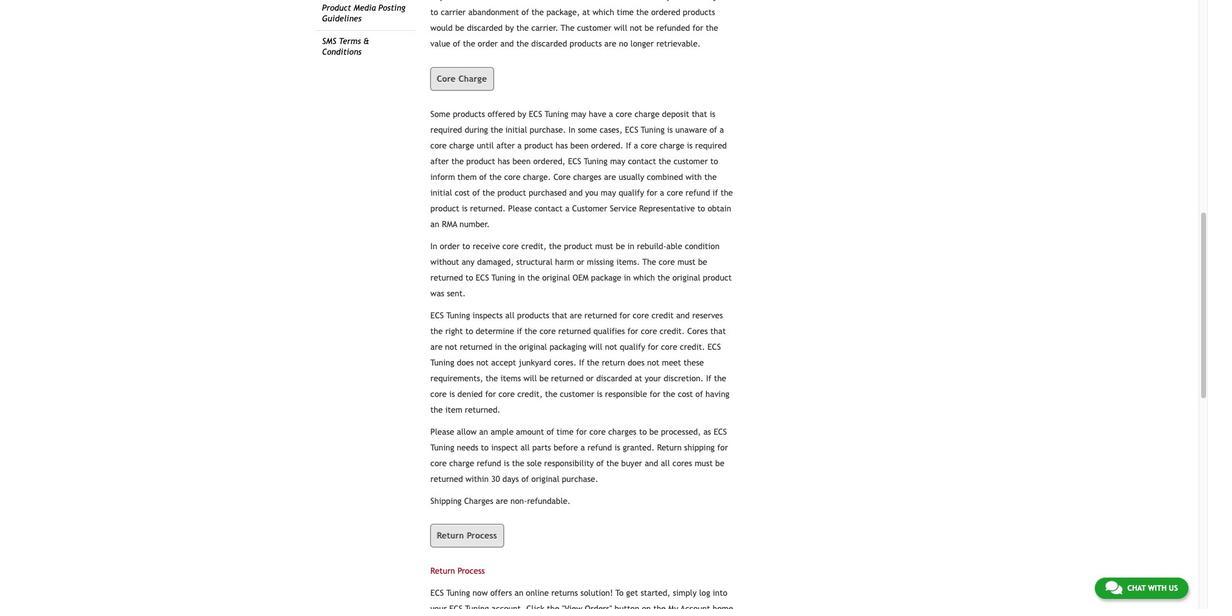 Task type: describe. For each thing, give the bounding box(es) containing it.
of right them
[[480, 172, 487, 182]]

charge.
[[523, 172, 551, 182]]

2 vertical spatial refund
[[477, 459, 502, 468]]

needs
[[457, 443, 479, 452]]

deposit
[[662, 109, 690, 119]]

guidelines
[[322, 14, 362, 23]]

will down qualifies
[[589, 342, 603, 352]]

core down credit
[[641, 327, 658, 336]]

not left accept
[[477, 358, 489, 367]]

is left responsible
[[597, 390, 603, 399]]

charges inside the some products offered by ecs tuning may have a core charge deposit that is required during the initial purchase. in some cases, ecs tuning is unaware of a core charge until after a product has been ordered. if a core charge is required after the product has been ordered, ecs tuning may contact the customer to inform them of the core charge. core charges are usually combined with the initial cost of the product purchased and you may qualify for a core refund if the product is returned. please contact a customer service representative to obtain an rma number.
[[574, 172, 602, 182]]

in down structural on the top of the page
[[518, 273, 525, 282]]

carrier
[[441, 8, 466, 17]]

products down subject
[[683, 8, 716, 17]]

structural
[[517, 257, 553, 267]]

core up representative
[[667, 188, 684, 197]]

please inside please allow an ample amount of time for core charges to be processed, as ecs tuning needs to inspect all parts before a refund is granted. return shipping for core charge refund is the sole responsibility of the buyer and all cores must be returned within 30 days of original purchase.
[[431, 427, 455, 437]]

chat with us link
[[1095, 578, 1189, 599]]

ample
[[491, 427, 514, 437]]

products inside ecs tuning inspects all products that are returned for core credit and reserves the right to determine if the core returned qualifies for core credit. cores that are not returned in the original packaging will not qualify for core credit. ecs tuning does not accept junkyard cores. if the return does not meet these requirements, the items will be returned or discarded at your discretion. if the core is denied for core credit, the customer is responsible for the cost of having the item returned.
[[517, 311, 550, 320]]

in inside ecs tuning inspects all products that are returned for core credit and reserves the right to determine if the core returned qualifies for core credit. cores that are not returned in the original packaging will not qualify for core credit. ecs tuning does not accept junkyard cores. if the return does not meet these requirements, the items will be returned or discarded at your discretion. if the core is denied for core credit, the customer is responsible for the cost of having the item returned.
[[495, 342, 502, 352]]

that up packaging
[[552, 311, 568, 320]]

sms terms & conditions link
[[322, 37, 369, 57]]

for inside any international orders that are refused at the time of delivery will be subject to carrier abandonment of the package, at which time the ordered products would be discarded by the carrier. the customer will not be refunded for the value of the order and the discarded products are no longer retrievable.
[[693, 24, 704, 33]]

1 does from the left
[[457, 358, 474, 367]]

us
[[1170, 584, 1179, 593]]

product down the condition
[[703, 273, 732, 282]]

0 vertical spatial after
[[497, 141, 515, 150]]

non-
[[511, 497, 527, 506]]

delivery
[[641, 0, 671, 2]]

solution!
[[581, 589, 613, 598]]

be right the cores
[[716, 459, 725, 468]]

ecs tuning inspects all products that are returned for core credit and reserves the right to determine if the core returned qualifies for core credit. cores that are not returned in the original packaging will not qualify for core credit. ecs tuning does not accept junkyard cores. if the return does not meet these requirements, the items will be returned or discarded at your discretion. if the core is denied for core credit, the customer is responsible for the cost of having the item returned.
[[431, 311, 730, 415]]

orders"
[[585, 604, 613, 609]]

charge down during
[[450, 141, 475, 150]]

are left "non-"
[[496, 497, 508, 506]]

of right value
[[453, 39, 461, 49]]

for right the 'denied'
[[486, 390, 496, 399]]

0 horizontal spatial if
[[579, 358, 585, 367]]

some
[[431, 109, 451, 119]]

until
[[477, 141, 494, 150]]

carrier.
[[532, 24, 559, 33]]

the inside in order to receive core credit, the product must be in rebuild-able condition without any damaged, structural harm or missing items. the core must be returned to ecs tuning in the original oem package in which the original product was sent.
[[643, 257, 657, 267]]

1 horizontal spatial been
[[571, 141, 589, 150]]

tuning down the ordered.
[[584, 157, 608, 166]]

an inside ecs tuning now offers an online returns solution! to get started, simply log into your ecs tuning account, click the "view orders" button on the my account hom
[[515, 589, 524, 598]]

1 horizontal spatial with
[[1149, 584, 1167, 593]]

returns
[[552, 589, 578, 598]]

of up parts
[[547, 427, 554, 437]]

tuning left have at the top of page
[[545, 109, 569, 119]]

receive
[[473, 242, 500, 251]]

responsibility
[[544, 459, 594, 468]]

charge left deposit
[[635, 109, 660, 119]]

tuning up right
[[447, 311, 470, 320]]

a right unaware
[[720, 125, 724, 135]]

terms
[[339, 37, 361, 46]]

for inside the some products offered by ecs tuning may have a core charge deposit that is required during the initial purchase. in some cases, ecs tuning is unaware of a core charge until after a product has been ordered. if a core charge is required after the product has been ordered, ecs tuning may contact the customer to inform them of the core charge. core charges are usually combined with the initial cost of the product purchased and you may qualify for a core refund if the product is returned. please contact a customer service representative to obtain an rma number.
[[647, 188, 658, 197]]

is left granted.
[[615, 443, 621, 452]]

product down charge.
[[498, 188, 527, 197]]

1 vertical spatial has
[[498, 157, 510, 166]]

0 vertical spatial process
[[467, 532, 498, 541]]

0 vertical spatial may
[[571, 109, 587, 119]]

be up "longer"
[[645, 24, 654, 33]]

core up packaging
[[540, 327, 556, 336]]

simply
[[673, 589, 697, 598]]

not down qualifies
[[605, 342, 618, 352]]

discarded inside ecs tuning inspects all products that are returned for core credit and reserves the right to determine if the core returned qualifies for core credit. cores that are not returned in the original packaging will not qualify for core credit. ecs tuning does not accept junkyard cores. if the return does not meet these requirements, the items will be returned or discarded at your discretion. if the core is denied for core credit, the customer is responsible for the cost of having the item returned.
[[597, 374, 633, 383]]

for right qualifies
[[628, 327, 639, 336]]

are up 'package,'
[[542, 0, 554, 2]]

returned inside in order to receive core credit, the product must be in rebuild-able condition without any damaged, structural harm or missing items. the core must be returned to ecs tuning in the original oem package in which the original product was sent.
[[431, 273, 463, 282]]

on
[[642, 604, 651, 609]]

not inside any international orders that are refused at the time of delivery will be subject to carrier abandonment of the package, at which time the ordered products would be discarded by the carrier. the customer will not be refunded for the value of the order and the discarded products are no longer retrievable.
[[630, 24, 643, 33]]

refused
[[556, 0, 584, 2]]

are up packaging
[[570, 311, 582, 320]]

tuning up requirements,
[[431, 358, 455, 367]]

able
[[667, 242, 683, 251]]

1 horizontal spatial has
[[556, 141, 568, 150]]

0 vertical spatial at
[[587, 0, 594, 2]]

harm
[[556, 257, 575, 267]]

1 vertical spatial been
[[513, 157, 531, 166]]

core down some
[[431, 141, 447, 150]]

return process link
[[431, 567, 485, 576]]

in order to receive core credit, the product must be in rebuild-able condition without any damaged, structural harm or missing items. the core must be returned to ecs tuning in the original oem package in which the original product was sent.
[[431, 242, 732, 298]]

posting
[[379, 3, 406, 13]]

charges
[[464, 497, 494, 506]]

purchase. inside please allow an ample amount of time for core charges to be processed, as ecs tuning needs to inspect all parts before a refund is granted. return shipping for core charge refund is the sole responsibility of the buyer and all cores must be returned within 30 days of original purchase.
[[562, 475, 599, 484]]

core down "items"
[[499, 390, 515, 399]]

account,
[[492, 604, 524, 609]]

returned down cores.
[[551, 374, 584, 383]]

be up granted.
[[650, 427, 659, 437]]

please allow an ample amount of time for core charges to be processed, as ecs tuning needs to inspect all parts before a refund is granted. return shipping for core charge refund is the sole responsibility of the buyer and all cores must be returned within 30 days of original purchase.
[[431, 427, 728, 484]]

products left no
[[570, 39, 602, 49]]

core up meet
[[661, 342, 678, 352]]

core up cases, in the top of the page
[[616, 109, 632, 119]]

shipping
[[685, 443, 715, 452]]

charge inside please allow an ample amount of time for core charges to be processed, as ecs tuning needs to inspect all parts before a refund is granted. return shipping for core charge refund is the sole responsibility of the buyer and all cores must be returned within 30 days of original purchase.
[[450, 459, 475, 468]]

returned up qualifies
[[585, 311, 617, 320]]

product up ordered,
[[525, 141, 554, 150]]

subject
[[701, 0, 729, 2]]

a right until
[[518, 141, 522, 150]]

an inside please allow an ample amount of time for core charges to be processed, as ecs tuning needs to inspect all parts before a refund is granted. return shipping for core charge refund is the sole responsibility of the buyer and all cores must be returned within 30 days of original purchase.
[[480, 427, 488, 437]]

before
[[554, 443, 578, 452]]

for up before
[[577, 427, 587, 437]]

purchase. inside the some products offered by ecs tuning may have a core charge deposit that is required during the initial purchase. in some cases, ecs tuning is unaware of a core charge until after a product has been ordered. if a core charge is required after the product has been ordered, ecs tuning may contact the customer to inform them of the core charge. core charges are usually combined with the initial cost of the product purchased and you may qualify for a core refund if the product is returned. please contact a customer service representative to obtain an rma number.
[[530, 125, 566, 135]]

representative
[[640, 204, 695, 213]]

be down the condition
[[699, 257, 708, 267]]

determine
[[476, 327, 515, 336]]

of right days
[[522, 475, 529, 484]]

a right have at the top of page
[[609, 109, 614, 119]]

unaware
[[676, 125, 708, 135]]

junkyard
[[519, 358, 552, 367]]

will up ordered
[[674, 0, 687, 2]]

any international orders that are refused at the time of delivery will be subject to carrier abandonment of the package, at which time the ordered products would be discarded by the carrier. the customer will not be refunded for the value of the order and the discarded products are no longer retrievable.
[[431, 0, 729, 49]]

rebuild-
[[637, 242, 667, 251]]

combined
[[647, 172, 683, 182]]

parts
[[533, 443, 552, 452]]

0 vertical spatial required
[[431, 125, 462, 135]]

0 vertical spatial core
[[437, 74, 456, 84]]

1 horizontal spatial discarded
[[532, 39, 567, 49]]

tuning left now
[[447, 589, 470, 598]]

core left credit
[[633, 311, 649, 320]]

ordered.
[[592, 141, 624, 150]]

original down the harm
[[542, 273, 570, 282]]

buyer
[[622, 459, 643, 468]]

rma
[[442, 220, 458, 229]]

returned down determine
[[460, 342, 493, 352]]

number.
[[460, 220, 490, 229]]

30
[[492, 475, 500, 484]]

0 vertical spatial time
[[612, 0, 629, 2]]

international
[[447, 0, 495, 2]]

core up damaged,
[[503, 242, 519, 251]]

original inside ecs tuning inspects all products that are returned for core credit and reserves the right to determine if the core returned qualifies for core credit. cores that are not returned in the original packaging will not qualify for core credit. ecs tuning does not accept junkyard cores. if the return does not meet these requirements, the items will be returned or discarded at your discretion. if the core is denied for core credit, the customer is responsible for the cost of having the item returned.
[[519, 342, 547, 352]]

1 horizontal spatial contact
[[628, 157, 657, 166]]

cores
[[673, 459, 693, 468]]

shipping
[[431, 497, 462, 506]]

returned. inside the some products offered by ecs tuning may have a core charge deposit that is required during the initial purchase. in some cases, ecs tuning is unaware of a core charge until after a product has been ordered. if a core charge is required after the product has been ordered, ecs tuning may contact the customer to inform them of the core charge. core charges are usually combined with the initial cost of the product purchased and you may qualify for a core refund if the product is returned. please contact a customer service representative to obtain an rma number.
[[470, 204, 506, 213]]

which inside any international orders that are refused at the time of delivery will be subject to carrier abandonment of the package, at which time the ordered products would be discarded by the carrier. the customer will not be refunded for the value of the order and the discarded products are no longer retrievable.
[[593, 8, 615, 17]]

tuning inside please allow an ample amount of time for core charges to be processed, as ecs tuning needs to inspect all parts before a refund is granted. return shipping for core charge refund is the sole responsibility of the buyer and all cores must be returned within 30 days of original purchase.
[[431, 443, 455, 452]]

"view
[[562, 604, 583, 609]]

will up no
[[614, 24, 628, 33]]

a left customer at the top
[[566, 204, 570, 213]]

of right abandonment
[[522, 8, 529, 17]]

during
[[465, 125, 488, 135]]

cost inside the some products offered by ecs tuning may have a core charge deposit that is required during the initial purchase. in some cases, ecs tuning is unaware of a core charge until after a product has been ordered. if a core charge is required after the product has been ordered, ecs tuning may contact the customer to inform them of the core charge. core charges are usually combined with the initial cost of the product purchased and you may qualify for a core refund if the product is returned. please contact a customer service representative to obtain an rma number.
[[455, 188, 470, 197]]

your inside ecs tuning now offers an online returns solution! to get started, simply log into your ecs tuning account, click the "view orders" button on the my account hom
[[431, 604, 447, 609]]

cores
[[688, 327, 708, 336]]

tuning down now
[[465, 604, 489, 609]]

media
[[354, 3, 376, 13]]

1 vertical spatial process
[[458, 567, 485, 576]]

core up shipping
[[431, 459, 447, 468]]

1 vertical spatial may
[[611, 157, 626, 166]]

in down items.
[[624, 273, 631, 282]]

of right unaware
[[710, 125, 718, 135]]

to inside ecs tuning inspects all products that are returned for core credit and reserves the right to determine if the core returned qualifies for core credit. cores that are not returned in the original packaging will not qualify for core credit. ecs tuning does not accept junkyard cores. if the return does not meet these requirements, the items will be returned or discarded at your discretion. if the core is denied for core credit, the customer is responsible for the cost of having the item returned.
[[466, 327, 473, 336]]

1 vertical spatial initial
[[431, 188, 452, 197]]

be down carrier
[[455, 24, 465, 33]]

product up rma
[[431, 204, 460, 213]]

account
[[681, 604, 711, 609]]

must inside please allow an ample amount of time for core charges to be processed, as ecs tuning needs to inspect all parts before a refund is granted. return shipping for core charge refund is the sole responsibility of the buyer and all cores must be returned within 30 days of original purchase.
[[695, 459, 713, 468]]

any
[[462, 257, 475, 267]]

for right shipping
[[718, 443, 728, 452]]

at inside ecs tuning inspects all products that are returned for core credit and reserves the right to determine if the core returned qualifies for core credit. cores that are not returned in the original packaging will not qualify for core credit. ecs tuning does not accept junkyard cores. if the return does not meet these requirements, the items will be returned or discarded at your discretion. if the core is denied for core credit, the customer is responsible for the cost of having the item returned.
[[635, 374, 643, 383]]

which inside in order to receive core credit, the product must be in rebuild-able condition without any damaged, structural harm or missing items. the core must be returned to ecs tuning in the original oem package in which the original product was sent.
[[634, 273, 655, 282]]

item
[[446, 405, 463, 415]]

package,
[[547, 8, 580, 17]]

some
[[578, 125, 598, 135]]

usually
[[619, 172, 645, 182]]

abandonment
[[469, 8, 519, 17]]

return inside please allow an ample amount of time for core charges to be processed, as ecs tuning needs to inspect all parts before a refund is granted. return shipping for core charge refund is the sole responsibility of the buyer and all cores must be returned within 30 days of original purchase.
[[657, 443, 682, 452]]

0 vertical spatial return process
[[437, 532, 498, 541]]

products inside the some products offered by ecs tuning may have a core charge deposit that is required during the initial purchase. in some cases, ecs tuning is unaware of a core charge until after a product has been ordered. if a core charge is required after the product has been ordered, ecs tuning may contact the customer to inform them of the core charge. core charges are usually combined with the initial cost of the product purchased and you may qualify for a core refund if the product is returned. please contact a customer service representative to obtain an rma number.
[[453, 109, 485, 119]]

charges inside please allow an ample amount of time for core charges to be processed, as ecs tuning needs to inspect all parts before a refund is granted. return shipping for core charge refund is the sole responsibility of the buyer and all cores must be returned within 30 days of original purchase.
[[609, 427, 637, 437]]

sole
[[527, 459, 542, 468]]

or inside in order to receive core credit, the product must be in rebuild-able condition without any damaged, structural harm or missing items. the core must be returned to ecs tuning in the original oem package in which the original product was sent.
[[577, 257, 585, 267]]

items
[[501, 374, 521, 383]]

0 vertical spatial discarded
[[467, 24, 503, 33]]

is right deposit
[[710, 109, 716, 119]]

product
[[322, 3, 351, 13]]

1 vertical spatial refund
[[588, 443, 612, 452]]

core up responsibility
[[590, 427, 606, 437]]

or inside ecs tuning inspects all products that are returned for core credit and reserves the right to determine if the core returned qualifies for core credit. cores that are not returned in the original packaging will not qualify for core credit. ecs tuning does not accept junkyard cores. if the return does not meet these requirements, the items will be returned or discarded at your discretion. if the core is denied for core credit, the customer is responsible for the cost of having the item returned.
[[586, 374, 594, 383]]

my
[[669, 604, 679, 609]]

for down credit
[[648, 342, 659, 352]]

core left charge.
[[504, 172, 521, 182]]

no
[[619, 39, 628, 49]]

items.
[[617, 257, 640, 267]]

core up 'item'
[[431, 390, 447, 399]]

of left delivery
[[631, 0, 639, 2]]

1 vertical spatial return
[[437, 532, 465, 541]]



Task type: vqa. For each thing, say whether or not it's contained in the screenshot.
'Lifetime' to the top
no



Task type: locate. For each thing, give the bounding box(es) containing it.
0 horizontal spatial initial
[[431, 188, 452, 197]]

or
[[577, 257, 585, 267], [586, 374, 594, 383]]

condition
[[685, 242, 720, 251]]

a right the ordered.
[[634, 141, 639, 150]]

order
[[478, 39, 498, 49], [440, 242, 460, 251]]

1 horizontal spatial an
[[480, 427, 488, 437]]

credit, inside ecs tuning inspects all products that are returned for core credit and reserves the right to determine if the core returned qualifies for core credit. cores that are not returned in the original packaging will not qualify for core credit. ecs tuning does not accept junkyard cores. if the return does not meet these requirements, the items will be returned or discarded at your discretion. if the core is denied for core credit, the customer is responsible for the cost of having the item returned.
[[518, 390, 543, 399]]

2 vertical spatial must
[[695, 459, 713, 468]]

0 vertical spatial credit.
[[660, 327, 685, 336]]

all up determine
[[506, 311, 515, 320]]

0 horizontal spatial cost
[[455, 188, 470, 197]]

1 vertical spatial with
[[1149, 584, 1167, 593]]

tuning inside in order to receive core credit, the product must be in rebuild-able condition without any damaged, structural harm or missing items. the core must be returned to ecs tuning in the original oem package in which the original product was sent.
[[492, 273, 516, 282]]

1 horizontal spatial refund
[[588, 443, 612, 452]]

if up obtain on the top of the page
[[713, 188, 719, 197]]

packaging
[[550, 342, 587, 352]]

amount
[[516, 427, 544, 437]]

charges up "you"
[[574, 172, 602, 182]]

cases,
[[600, 125, 623, 135]]

1 vertical spatial contact
[[535, 204, 563, 213]]

1 vertical spatial by
[[518, 109, 527, 119]]

2 vertical spatial return
[[431, 567, 455, 576]]

1 vertical spatial core
[[554, 172, 571, 182]]

obtain
[[708, 204, 732, 213]]

for right responsible
[[650, 390, 661, 399]]

is down inspect
[[504, 459, 510, 468]]

that down reserves
[[711, 327, 726, 336]]

1 vertical spatial return process
[[431, 567, 485, 576]]

1 horizontal spatial does
[[628, 358, 645, 367]]

0 horizontal spatial with
[[686, 172, 702, 182]]

1 horizontal spatial if
[[713, 188, 719, 197]]

qualify inside the some products offered by ecs tuning may have a core charge deposit that is required during the initial purchase. in some cases, ecs tuning is unaware of a core charge until after a product has been ordered. if a core charge is required after the product has been ordered, ecs tuning may contact the customer to inform them of the core charge. core charges are usually combined with the initial cost of the product purchased and you may qualify for a core refund if the product is returned. please contact a customer service representative to obtain an rma number.
[[619, 188, 645, 197]]

credit. down credit
[[660, 327, 685, 336]]

0 horizontal spatial please
[[431, 427, 455, 437]]

are left usually on the top of the page
[[604, 172, 616, 182]]

offers
[[491, 589, 512, 598]]

0 vertical spatial refund
[[686, 188, 711, 197]]

returned. inside ecs tuning inspects all products that are returned for core credit and reserves the right to determine if the core returned qualifies for core credit. cores that are not returned in the original packaging will not qualify for core credit. ecs tuning does not accept junkyard cores. if the return does not meet these requirements, the items will be returned or discarded at your discretion. if the core is denied for core credit, the customer is responsible for the cost of having the item returned.
[[465, 405, 501, 415]]

by inside the some products offered by ecs tuning may have a core charge deposit that is required during the initial purchase. in some cases, ecs tuning is unaware of a core charge until after a product has been ordered. if a core charge is required after the product has been ordered, ecs tuning may contact the customer to inform them of the core charge. core charges are usually combined with the initial cost of the product purchased and you may qualify for a core refund if the product is returned. please contact a customer service representative to obtain an rma number.
[[518, 109, 527, 119]]

an up account,
[[515, 589, 524, 598]]

these
[[684, 358, 704, 367]]

0 vertical spatial if
[[713, 188, 719, 197]]

days
[[503, 475, 519, 484]]

0 horizontal spatial the
[[561, 24, 575, 33]]

ecs inside please allow an ample amount of time for core charges to be processed, as ecs tuning needs to inspect all parts before a refund is granted. return shipping for core charge refund is the sole responsibility of the buyer and all cores must be returned within 30 days of original purchase.
[[714, 427, 727, 437]]

1 vertical spatial returned.
[[465, 405, 501, 415]]

please down purchased
[[508, 204, 532, 213]]

after up inform
[[431, 157, 449, 166]]

all down amount
[[521, 443, 530, 452]]

original down able
[[673, 273, 701, 282]]

sms
[[322, 37, 337, 46]]

be up items.
[[616, 242, 625, 251]]

0 horizontal spatial which
[[593, 8, 615, 17]]

0 horizontal spatial has
[[498, 157, 510, 166]]

within
[[466, 475, 489, 484]]

and inside the some products offered by ecs tuning may have a core charge deposit that is required during the initial purchase. in some cases, ecs tuning is unaware of a core charge until after a product has been ordered. if a core charge is required after the product has been ordered, ecs tuning may contact the customer to inform them of the core charge. core charges are usually combined with the initial cost of the product purchased and you may qualify for a core refund if the product is returned. please contact a customer service representative to obtain an rma number.
[[569, 188, 583, 197]]

1 horizontal spatial charges
[[609, 427, 637, 437]]

is up number.
[[462, 204, 468, 213]]

1 horizontal spatial your
[[645, 374, 662, 383]]

1 vertical spatial cost
[[678, 390, 693, 399]]

inspect
[[491, 443, 518, 452]]

2 horizontal spatial discarded
[[597, 374, 633, 383]]

1 vertical spatial must
[[678, 257, 696, 267]]

original inside please allow an ample amount of time for core charges to be processed, as ecs tuning needs to inspect all parts before a refund is granted. return shipping for core charge refund is the sole responsibility of the buyer and all cores must be returned within 30 days of original purchase.
[[532, 475, 560, 484]]

reserves
[[693, 311, 724, 320]]

with left us
[[1149, 584, 1167, 593]]

an
[[431, 220, 440, 229], [480, 427, 488, 437], [515, 589, 524, 598]]

customer inside the some products offered by ecs tuning may have a core charge deposit that is required during the initial purchase. in some cases, ecs tuning is unaware of a core charge until after a product has been ordered. if a core charge is required after the product has been ordered, ecs tuning may contact the customer to inform them of the core charge. core charges are usually combined with the initial cost of the product purchased and you may qualify for a core refund if the product is returned. please contact a customer service representative to obtain an rma number.
[[674, 157, 708, 166]]

2 vertical spatial discarded
[[597, 374, 633, 383]]

time up before
[[557, 427, 574, 437]]

service
[[610, 204, 637, 213]]

product media posting guidelines link
[[322, 3, 406, 23]]

1 horizontal spatial please
[[508, 204, 532, 213]]

core inside the some products offered by ecs tuning may have a core charge deposit that is required during the initial purchase. in some cases, ecs tuning is unaware of a core charge until after a product has been ordered. if a core charge is required after the product has been ordered, ecs tuning may contact the customer to inform them of the core charge. core charges are usually combined with the initial cost of the product purchased and you may qualify for a core refund if the product is returned. please contact a customer service representative to obtain an rma number.
[[554, 172, 571, 182]]

with inside the some products offered by ecs tuning may have a core charge deposit that is required during the initial purchase. in some cases, ecs tuning is unaware of a core charge until after a product has been ordered. if a core charge is required after the product has been ordered, ecs tuning may contact the customer to inform them of the core charge. core charges are usually combined with the initial cost of the product purchased and you may qualify for a core refund if the product is returned. please contact a customer service representative to obtain an rma number.
[[686, 172, 702, 182]]

2 vertical spatial all
[[661, 459, 670, 468]]

refund
[[686, 188, 711, 197], [588, 443, 612, 452], [477, 459, 502, 468]]

discretion.
[[664, 374, 704, 383]]

return process up now
[[431, 567, 485, 576]]

1 vertical spatial at
[[583, 8, 590, 17]]

purchase.
[[530, 125, 566, 135], [562, 475, 599, 484]]

1 vertical spatial all
[[521, 443, 530, 452]]

which
[[593, 8, 615, 17], [634, 273, 655, 282]]

in inside in order to receive core credit, the product must be in rebuild-able condition without any damaged, structural harm or missing items. the core must be returned to ecs tuning in the original oem package in which the original product was sent.
[[431, 242, 438, 251]]

0 vertical spatial all
[[506, 311, 515, 320]]

1 vertical spatial the
[[643, 257, 657, 267]]

if inside the some products offered by ecs tuning may have a core charge deposit that is required during the initial purchase. in some cases, ecs tuning is unaware of a core charge until after a product has been ordered. if a core charge is required after the product has been ordered, ecs tuning may contact the customer to inform them of the core charge. core charges are usually combined with the initial cost of the product purchased and you may qualify for a core refund if the product is returned. please contact a customer service representative to obtain an rma number.
[[626, 141, 632, 150]]

does
[[457, 358, 474, 367], [628, 358, 645, 367]]

in inside the some products offered by ecs tuning may have a core charge deposit that is required during the initial purchase. in some cases, ecs tuning is unaware of a core charge until after a product has been ordered. if a core charge is required after the product has been ordered, ecs tuning may contact the customer to inform them of the core charge. core charges are usually combined with the initial cost of the product purchased and you may qualify for a core refund if the product is returned. please contact a customer service representative to obtain an rma number.
[[569, 125, 576, 135]]

required down unaware
[[696, 141, 727, 150]]

1 horizontal spatial cost
[[678, 390, 693, 399]]

longer
[[631, 39, 654, 49]]

2 vertical spatial may
[[601, 188, 617, 197]]

1 horizontal spatial if
[[626, 141, 632, 150]]

qualify inside ecs tuning inspects all products that are returned for core credit and reserves the right to determine if the core returned qualifies for core credit. cores that are not returned in the original packaging will not qualify for core credit. ecs tuning does not accept junkyard cores. if the return does not meet these requirements, the items will be returned or discarded at your discretion. if the core is denied for core credit, the customer is responsible for the cost of having the item returned.
[[620, 342, 646, 352]]

returned down without
[[431, 273, 463, 282]]

the inside any international orders that are refused at the time of delivery will be subject to carrier abandonment of the package, at which time the ordered products would be discarded by the carrier. the customer will not be refunded for the value of the order and the discarded products are no longer retrievable.
[[561, 24, 575, 33]]

at down refused
[[583, 8, 590, 17]]

that
[[524, 0, 539, 2], [692, 109, 708, 119], [552, 311, 568, 320], [711, 327, 726, 336]]

0 horizontal spatial discarded
[[467, 24, 503, 33]]

1 horizontal spatial required
[[696, 141, 727, 150]]

ecs inside in order to receive core credit, the product must be in rebuild-able condition without any damaged, structural harm or missing items. the core must be returned to ecs tuning in the original oem package in which the original product was sent.
[[476, 273, 489, 282]]

returned inside please allow an ample amount of time for core charges to be processed, as ecs tuning needs to inspect all parts before a refund is granted. return shipping for core charge refund is the sole responsibility of the buyer and all cores must be returned within 30 days of original purchase.
[[431, 475, 463, 484]]

0 vertical spatial please
[[508, 204, 532, 213]]

qualify
[[619, 188, 645, 197], [620, 342, 646, 352]]

in
[[569, 125, 576, 135], [431, 242, 438, 251]]

without
[[431, 257, 459, 267]]

for up qualifies
[[620, 311, 631, 320]]

to
[[616, 589, 624, 598]]

if right determine
[[517, 327, 522, 336]]

original down the sole
[[532, 475, 560, 484]]

your down return process link
[[431, 604, 447, 609]]

the
[[597, 0, 609, 2], [532, 8, 544, 17], [637, 8, 649, 17], [517, 24, 529, 33], [706, 24, 719, 33], [463, 39, 476, 49], [517, 39, 529, 49], [491, 125, 503, 135], [452, 157, 464, 166], [659, 157, 671, 166], [490, 172, 502, 182], [705, 172, 717, 182], [483, 188, 495, 197], [721, 188, 733, 197], [549, 242, 562, 251], [528, 273, 540, 282], [658, 273, 670, 282], [431, 327, 443, 336], [525, 327, 537, 336], [505, 342, 517, 352], [587, 358, 600, 367], [486, 374, 498, 383], [714, 374, 727, 383], [545, 390, 558, 399], [663, 390, 676, 399], [431, 405, 443, 415], [512, 459, 525, 468], [607, 459, 619, 468], [547, 604, 560, 609], [654, 604, 666, 609]]

product down until
[[467, 157, 496, 166]]

conditions
[[322, 47, 362, 57]]

retrievable.
[[657, 39, 701, 49]]

all inside ecs tuning inspects all products that are returned for core credit and reserves the right to determine if the core returned qualifies for core credit. cores that are not returned in the original packaging will not qualify for core credit. ecs tuning does not accept junkyard cores. if the return does not meet these requirements, the items will be returned or discarded at your discretion. if the core is denied for core credit, the customer is responsible for the cost of having the item returned.
[[506, 311, 515, 320]]

time up no
[[617, 8, 634, 17]]

ordered
[[652, 8, 681, 17]]

please left allow
[[431, 427, 455, 437]]

your
[[645, 374, 662, 383], [431, 604, 447, 609]]

cores.
[[554, 358, 577, 367]]

all
[[506, 311, 515, 320], [521, 443, 530, 452], [661, 459, 670, 468]]

the
[[561, 24, 575, 33], [643, 257, 657, 267]]

0 vertical spatial an
[[431, 220, 440, 229]]

are up requirements,
[[431, 342, 443, 352]]

has
[[556, 141, 568, 150], [498, 157, 510, 166]]

1 vertical spatial which
[[634, 273, 655, 282]]

contact up usually on the top of the page
[[628, 157, 657, 166]]

will
[[674, 0, 687, 2], [614, 24, 628, 33], [589, 342, 603, 352], [524, 374, 537, 383]]

0 horizontal spatial contact
[[535, 204, 563, 213]]

be inside ecs tuning inspects all products that are returned for core credit and reserves the right to determine if the core returned qualifies for core credit. cores that are not returned in the original packaging will not qualify for core credit. ecs tuning does not accept junkyard cores. if the return does not meet these requirements, the items will be returned or discarded at your discretion. if the core is denied for core credit, the customer is responsible for the cost of having the item returned.
[[540, 374, 549, 383]]

is down deposit
[[668, 125, 673, 135]]

ecs tuning now offers an online returns solution! to get started, simply log into your ecs tuning account, click the "view orders" button on the my account hom
[[431, 589, 734, 609]]

0 horizontal spatial after
[[431, 157, 449, 166]]

will down the junkyard
[[524, 374, 537, 383]]

charges up granted.
[[609, 427, 637, 437]]

purchase. up ordered,
[[530, 125, 566, 135]]

core left charge
[[437, 74, 456, 84]]

discarded down return
[[597, 374, 633, 383]]

offered
[[488, 109, 515, 119]]

process up now
[[458, 567, 485, 576]]

order inside in order to receive core credit, the product must be in rebuild-able condition without any damaged, structural harm or missing items. the core must be returned to ecs tuning in the original oem package in which the original product was sent.
[[440, 242, 460, 251]]

having
[[706, 390, 730, 399]]

0 horizontal spatial your
[[431, 604, 447, 609]]

package
[[591, 273, 622, 282]]

0 vertical spatial been
[[571, 141, 589, 150]]

of right responsibility
[[597, 459, 604, 468]]

was
[[431, 289, 445, 298]]

0 horizontal spatial does
[[457, 358, 474, 367]]

charge down needs
[[450, 459, 475, 468]]

and inside ecs tuning inspects all products that are returned for core credit and reserves the right to determine if the core returned qualifies for core credit. cores that are not returned in the original packaging will not qualify for core credit. ecs tuning does not accept junkyard cores. if the return does not meet these requirements, the items will be returned or discarded at your discretion. if the core is denied for core credit, the customer is responsible for the cost of having the item returned.
[[677, 311, 690, 320]]

refund inside the some products offered by ecs tuning may have a core charge deposit that is required during the initial purchase. in some cases, ecs tuning is unaware of a core charge until after a product has been ordered. if a core charge is required after the product has been ordered, ecs tuning may contact the customer to inform them of the core charge. core charges are usually combined with the initial cost of the product purchased and you may qualify for a core refund if the product is returned. please contact a customer service representative to obtain an rma number.
[[686, 188, 711, 197]]

return
[[657, 443, 682, 452], [437, 532, 465, 541], [431, 567, 455, 576]]

0 vertical spatial customer
[[577, 24, 612, 33]]

0 vertical spatial credit,
[[522, 242, 547, 251]]

a inside please allow an ample amount of time for core charges to be processed, as ecs tuning needs to inspect all parts before a refund is granted. return shipping for core charge refund is the sole responsibility of the buyer and all cores must be returned within 30 days of original purchase.
[[581, 443, 585, 452]]

1 horizontal spatial after
[[497, 141, 515, 150]]

refund right before
[[588, 443, 612, 452]]

an inside the some products offered by ecs tuning may have a core charge deposit that is required during the initial purchase. in some cases, ecs tuning is unaware of a core charge until after a product has been ordered. if a core charge is required after the product has been ordered, ecs tuning may contact the customer to inform them of the core charge. core charges are usually combined with the initial cost of the product purchased and you may qualify for a core refund if the product is returned. please contact a customer service representative to obtain an rma number.
[[431, 220, 440, 229]]

0 vertical spatial in
[[569, 125, 576, 135]]

tuning down deposit
[[641, 125, 665, 135]]

log
[[700, 589, 711, 598]]

and inside please allow an ample amount of time for core charges to be processed, as ecs tuning needs to inspect all parts before a refund is granted. return shipping for core charge refund is the sole responsibility of the buyer and all cores must be returned within 30 days of original purchase.
[[645, 459, 659, 468]]

must up missing
[[596, 242, 614, 251]]

if up the having on the bottom right
[[707, 374, 712, 383]]

all left the cores
[[661, 459, 670, 468]]

0 vertical spatial by
[[506, 24, 514, 33]]

0 vertical spatial initial
[[506, 125, 528, 135]]

0 vertical spatial has
[[556, 141, 568, 150]]

core down able
[[659, 257, 675, 267]]

must
[[596, 242, 614, 251], [678, 257, 696, 267], [695, 459, 713, 468]]

purchased
[[529, 188, 567, 197]]

0 vertical spatial must
[[596, 242, 614, 251]]

may up some
[[571, 109, 587, 119]]

denied
[[458, 390, 483, 399]]

and inside any international orders that are refused at the time of delivery will be subject to carrier abandonment of the package, at which time the ordered products would be discarded by the carrier. the customer will not be refunded for the value of the order and the discarded products are no longer retrievable.
[[501, 39, 514, 49]]

0 vertical spatial return
[[657, 443, 682, 452]]

1 horizontal spatial core
[[554, 172, 571, 182]]

of down them
[[473, 188, 480, 197]]

that inside the some products offered by ecs tuning may have a core charge deposit that is required during the initial purchase. in some cases, ecs tuning is unaware of a core charge until after a product has been ordered. if a core charge is required after the product has been ordered, ecs tuning may contact the customer to inform them of the core charge. core charges are usually combined with the initial cost of the product purchased and you may qualify for a core refund if the product is returned. please contact a customer service representative to obtain an rma number.
[[692, 109, 708, 119]]

ordered,
[[534, 157, 566, 166]]

click
[[527, 604, 545, 609]]

discarded down carrier.
[[532, 39, 567, 49]]

0 horizontal spatial been
[[513, 157, 531, 166]]

1 vertical spatial credit.
[[680, 342, 705, 352]]

1 horizontal spatial initial
[[506, 125, 528, 135]]

2 horizontal spatial if
[[707, 374, 712, 383]]

credit, down "items"
[[518, 390, 543, 399]]

if
[[713, 188, 719, 197], [517, 327, 522, 336]]

charge down unaware
[[660, 141, 685, 150]]

1 vertical spatial please
[[431, 427, 455, 437]]

1 vertical spatial charges
[[609, 427, 637, 437]]

by inside any international orders that are refused at the time of delivery will be subject to carrier abandonment of the package, at which time the ordered products would be discarded by the carrier. the customer will not be refunded for the value of the order and the discarded products are no longer retrievable.
[[506, 24, 514, 33]]

is up 'item'
[[450, 390, 455, 399]]

if inside ecs tuning inspects all products that are returned for core credit and reserves the right to determine if the core returned qualifies for core credit. cores that are not returned in the original packaging will not qualify for core credit. ecs tuning does not accept junkyard cores. if the return does not meet these requirements, the items will be returned or discarded at your discretion. if the core is denied for core credit, the customer is responsible for the cost of having the item returned.
[[517, 327, 522, 336]]

tuning down damaged,
[[492, 273, 516, 282]]

now
[[473, 589, 488, 598]]

cost inside ecs tuning inspects all products that are returned for core credit and reserves the right to determine if the core returned qualifies for core credit. cores that are not returned in the original packaging will not qualify for core credit. ecs tuning does not accept junkyard cores. if the return does not meet these requirements, the items will be returned or discarded at your discretion. if the core is denied for core credit, the customer is responsible for the cost of having the item returned.
[[678, 390, 693, 399]]

not left meet
[[648, 358, 660, 367]]

to inside any international orders that are refused at the time of delivery will be subject to carrier abandonment of the package, at which time the ordered products would be discarded by the carrier. the customer will not be refunded for the value of the order and the discarded products are no longer retrievable.
[[431, 8, 438, 17]]

1 horizontal spatial or
[[586, 374, 594, 383]]

&
[[364, 37, 369, 46]]

refund up obtain on the top of the page
[[686, 188, 711, 197]]

at right refused
[[587, 0, 594, 2]]

damaged,
[[477, 257, 514, 267]]

your inside ecs tuning inspects all products that are returned for core credit and reserves the right to determine if the core returned qualifies for core credit. cores that are not returned in the original packaging will not qualify for core credit. ecs tuning does not accept junkyard cores. if the return does not meet these requirements, the items will be returned or discarded at your discretion. if the core is denied for core credit, the customer is responsible for the cost of having the item returned.
[[645, 374, 662, 383]]

if inside the some products offered by ecs tuning may have a core charge deposit that is required during the initial purchase. in some cases, ecs tuning is unaware of a core charge until after a product has been ordered. if a core charge is required after the product has been ordered, ecs tuning may contact the customer to inform them of the core charge. core charges are usually combined with the initial cost of the product purchased and you may qualify for a core refund if the product is returned. please contact a customer service representative to obtain an rma number.
[[713, 188, 719, 197]]

and right buyer
[[645, 459, 659, 468]]

them
[[458, 172, 477, 182]]

not up "longer"
[[630, 24, 643, 33]]

for down combined
[[647, 188, 658, 197]]

1 vertical spatial order
[[440, 242, 460, 251]]

started,
[[641, 589, 671, 598]]

and down abandonment
[[501, 39, 514, 49]]

are inside the some products offered by ecs tuning may have a core charge deposit that is required during the initial purchase. in some cases, ecs tuning is unaware of a core charge until after a product has been ordered. if a core charge is required after the product has been ordered, ecs tuning may contact the customer to inform them of the core charge. core charges are usually combined with the initial cost of the product purchased and you may qualify for a core refund if the product is returned. please contact a customer service representative to obtain an rma number.
[[604, 172, 616, 182]]

for right refunded
[[693, 24, 704, 33]]

oem
[[573, 273, 589, 282]]

if right cores.
[[579, 358, 585, 367]]

in up items.
[[628, 242, 635, 251]]

contact
[[628, 157, 657, 166], [535, 204, 563, 213]]

credit
[[652, 311, 674, 320]]

customer inside any international orders that are refused at the time of delivery will be subject to carrier abandonment of the package, at which time the ordered products would be discarded by the carrier. the customer will not be refunded for the value of the order and the discarded products are no longer retrievable.
[[577, 24, 612, 33]]

core up combined
[[641, 141, 657, 150]]

2 horizontal spatial all
[[661, 459, 670, 468]]

1 horizontal spatial order
[[478, 39, 498, 49]]

2 vertical spatial at
[[635, 374, 643, 383]]

0 horizontal spatial order
[[440, 242, 460, 251]]

may
[[571, 109, 587, 119], [611, 157, 626, 166], [601, 188, 617, 197]]

credit, inside in order to receive core credit, the product must be in rebuild-able condition without any damaged, structural harm or missing items. the core must be returned to ecs tuning in the original oem package in which the original product was sent.
[[522, 242, 547, 251]]

return process
[[437, 532, 498, 541], [431, 567, 485, 576]]

0 vertical spatial which
[[593, 8, 615, 17]]

sent.
[[447, 289, 466, 298]]

after right until
[[497, 141, 515, 150]]

are left no
[[605, 39, 617, 49]]

chat
[[1128, 584, 1147, 593]]

return process up return process link
[[437, 532, 498, 541]]

tuning
[[545, 109, 569, 119], [641, 125, 665, 135], [584, 157, 608, 166], [492, 273, 516, 282], [447, 311, 470, 320], [431, 358, 455, 367], [431, 443, 455, 452], [447, 589, 470, 598], [465, 604, 489, 609]]

accept
[[491, 358, 516, 367]]

2 horizontal spatial refund
[[686, 188, 711, 197]]

value
[[431, 39, 451, 49]]

0 vertical spatial with
[[686, 172, 702, 182]]

returned
[[431, 273, 463, 282], [585, 311, 617, 320], [559, 327, 591, 336], [460, 342, 493, 352], [551, 374, 584, 383], [431, 475, 463, 484]]

order inside any international orders that are refused at the time of delivery will be subject to carrier abandonment of the package, at which time the ordered products would be discarded by the carrier. the customer will not be refunded for the value of the order and the discarded products are no longer retrievable.
[[478, 39, 498, 49]]

that inside any international orders that are refused at the time of delivery will be subject to carrier abandonment of the package, at which time the ordered products would be discarded by the carrier. the customer will not be refunded for the value of the order and the discarded products are no longer retrievable.
[[524, 0, 539, 2]]

processed,
[[661, 427, 701, 437]]

2 does from the left
[[628, 358, 645, 367]]

0 horizontal spatial by
[[506, 24, 514, 33]]

1 vertical spatial in
[[431, 242, 438, 251]]

at
[[587, 0, 594, 2], [583, 8, 590, 17], [635, 374, 643, 383]]

1 vertical spatial customer
[[674, 157, 708, 166]]

1 horizontal spatial which
[[634, 273, 655, 282]]

be
[[690, 0, 699, 2], [455, 24, 465, 33], [645, 24, 654, 33], [616, 242, 625, 251], [699, 257, 708, 267], [540, 374, 549, 383], [650, 427, 659, 437], [716, 459, 725, 468]]

not down right
[[445, 342, 458, 352]]

does up requirements,
[[457, 358, 474, 367]]

a down combined
[[660, 188, 665, 197]]

comments image
[[1106, 581, 1123, 596]]

qualifies
[[594, 327, 625, 336]]

customer inside ecs tuning inspects all products that are returned for core credit and reserves the right to determine if the core returned qualifies for core credit. cores that are not returned in the original packaging will not qualify for core credit. ecs tuning does not accept junkyard cores. if the return does not meet these requirements, the items will be returned or discarded at your discretion. if the core is denied for core credit, the customer is responsible for the cost of having the item returned.
[[560, 390, 595, 399]]

be left subject
[[690, 0, 699, 2]]

missing
[[587, 257, 614, 267]]

product up the harm
[[564, 242, 593, 251]]

been down some
[[571, 141, 589, 150]]

products right inspects
[[517, 311, 550, 320]]

1 vertical spatial an
[[480, 427, 488, 437]]

1 vertical spatial or
[[586, 374, 594, 383]]

0 vertical spatial charges
[[574, 172, 602, 182]]

original up the junkyard
[[519, 342, 547, 352]]

of inside ecs tuning inspects all products that are returned for core credit and reserves the right to determine if the core returned qualifies for core credit. cores that are not returned in the original packaging will not qualify for core credit. ecs tuning does not accept junkyard cores. if the return does not meet these requirements, the items will be returned or discarded at your discretion. if the core is denied for core credit, the customer is responsible for the cost of having the item returned.
[[696, 390, 703, 399]]

granted.
[[623, 443, 655, 452]]

customer down 'package,'
[[577, 24, 612, 33]]

returned up packaging
[[559, 327, 591, 336]]

customer
[[572, 204, 608, 213]]

1 vertical spatial time
[[617, 8, 634, 17]]

charge
[[459, 74, 487, 84]]

please inside the some products offered by ecs tuning may have a core charge deposit that is required during the initial purchase. in some cases, ecs tuning is unaware of a core charge until after a product has been ordered. if a core charge is required after the product has been ordered, ecs tuning may contact the customer to inform them of the core charge. core charges are usually combined with the initial cost of the product purchased and you may qualify for a core refund if the product is returned. please contact a customer service representative to obtain an rma number.
[[508, 204, 532, 213]]

responsible
[[605, 390, 648, 399]]

0 horizontal spatial an
[[431, 220, 440, 229]]

1 vertical spatial purchase.
[[562, 475, 599, 484]]

0 vertical spatial if
[[626, 141, 632, 150]]

right
[[446, 327, 463, 336]]

cost down them
[[455, 188, 470, 197]]

is down unaware
[[687, 141, 693, 150]]

0 horizontal spatial in
[[431, 242, 438, 251]]

0 vertical spatial purchase.
[[530, 125, 566, 135]]

time inside please allow an ample amount of time for core charges to be processed, as ecs tuning needs to inspect all parts before a refund is granted. return shipping for core charge refund is the sole responsibility of the buyer and all cores must be returned within 30 days of original purchase.
[[557, 427, 574, 437]]

1 horizontal spatial by
[[518, 109, 527, 119]]

sms terms & conditions
[[322, 37, 369, 57]]

requirements,
[[431, 374, 483, 383]]

1 vertical spatial if
[[579, 358, 585, 367]]

0 vertical spatial order
[[478, 39, 498, 49]]



